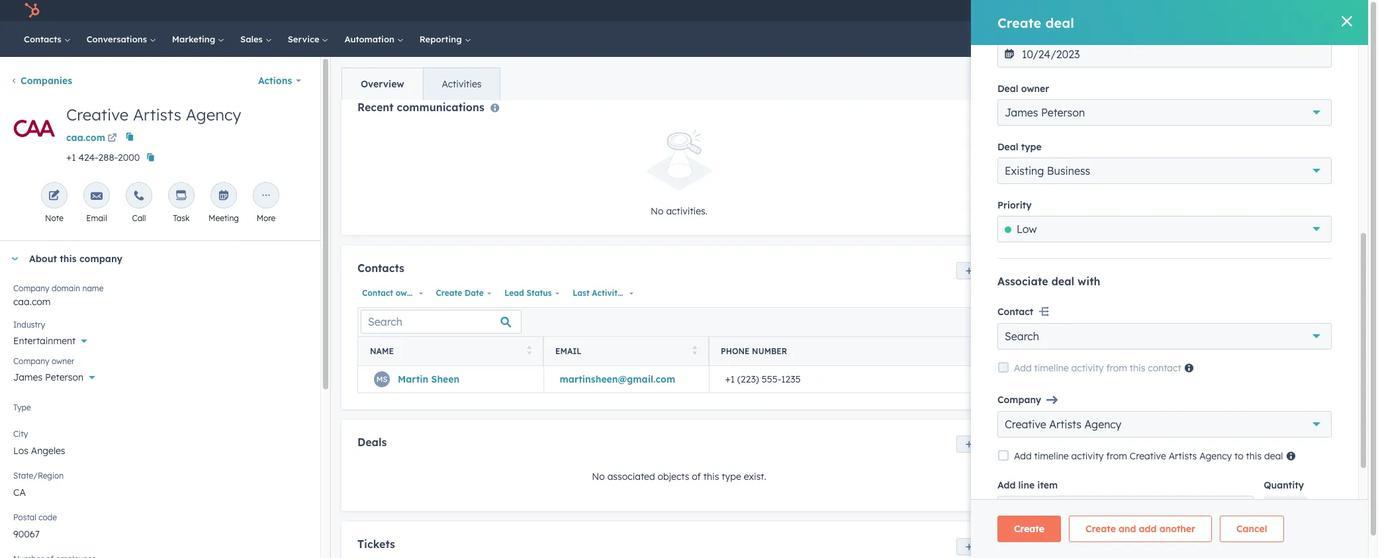 Task type: vqa. For each thing, say whether or not it's contained in the screenshot.
team
no



Task type: locate. For each thing, give the bounding box(es) containing it.
deals
[[358, 436, 387, 449]]

0 vertical spatial (223)
[[1074, 152, 1096, 164]]

service link
[[280, 21, 337, 57]]

sheen up actor at creative artists agency in the right of the page
[[1094, 103, 1122, 115]]

company up name
[[79, 253, 123, 265]]

james peterson
[[13, 371, 83, 383]]

press to sort. element
[[527, 346, 532, 357], [692, 346, 697, 357]]

sales
[[240, 34, 265, 44]]

caret image
[[1049, 372, 1057, 375], [1049, 490, 1057, 494]]

0 vertical spatial company
[[13, 283, 49, 293]]

2 vertical spatial the
[[1070, 515, 1084, 526]]

track for track the customer requests associated with this record.
[[1052, 325, 1075, 337]]

0 vertical spatial record.
[[1282, 254, 1312, 266]]

0 horizontal spatial payments
[[1128, 396, 1172, 408]]

(223) down phone number
[[738, 373, 759, 385]]

martin sheen down search search box
[[398, 373, 460, 385]]

1 to from the left
[[1149, 515, 1158, 526]]

0 vertical spatial 1235
[[1119, 152, 1140, 164]]

company
[[13, 283, 49, 293], [13, 356, 49, 366]]

the left revenue
[[1078, 254, 1092, 266]]

company inside 'company domain name caa.com'
[[13, 283, 49, 293]]

1 vertical spatial company
[[1264, 396, 1304, 408]]

caret image left the about
[[11, 257, 19, 261]]

555- up view associated contacts "link"
[[1099, 152, 1119, 164]]

payments (0) button
[[1038, 356, 1340, 391]]

1 vertical spatial 1235
[[781, 373, 801, 385]]

(223) down the at
[[1074, 152, 1096, 164]]

create
[[436, 288, 462, 298]]

1 vertical spatial caa.com
[[13, 296, 51, 308]]

about
[[29, 253, 57, 265]]

postal
[[13, 513, 36, 522]]

1 vertical spatial sheen
[[431, 373, 460, 385]]

contacts (1)
[[1067, 69, 1123, 81]]

0 vertical spatial +1 (223) 555-1235
[[1060, 152, 1140, 164]]

1 vertical spatial martin
[[398, 373, 429, 385]]

activities.
[[666, 205, 708, 217]]

martin sheen link down search search box
[[398, 373, 460, 385]]

caret image inside attachments dropdown button
[[1049, 490, 1057, 494]]

0 vertical spatial caa.com
[[66, 132, 105, 144]]

1 horizontal spatial email
[[556, 347, 582, 356]]

company for company owner
[[13, 356, 49, 366]]

1 horizontal spatial 1235
[[1119, 152, 1140, 164]]

with for requests
[[1228, 325, 1246, 337]]

menu
[[1012, 0, 1353, 21]]

1 horizontal spatial agency
[[1152, 121, 1180, 130]]

company up james
[[13, 356, 49, 366]]

marketplaces button
[[1111, 0, 1139, 21]]

record. for track the revenue opportunities associated with this record.
[[1282, 254, 1312, 266]]

+1
[[66, 152, 76, 164], [1060, 152, 1071, 164], [725, 373, 735, 385]]

domain
[[52, 283, 80, 293]]

email image
[[91, 190, 103, 203]]

(1)
[[1111, 69, 1123, 81]]

martin up actor
[[1060, 103, 1091, 115]]

1 vertical spatial caret image
[[11, 257, 19, 261]]

0 vertical spatial martin sheen
[[1060, 103, 1122, 115]]

0 vertical spatial owner
[[396, 288, 420, 298]]

1 vertical spatial martin sheen link
[[398, 373, 460, 385]]

recent
[[358, 101, 394, 114]]

2 date from the left
[[625, 288, 644, 298]]

1 horizontal spatial to
[[1280, 515, 1289, 526]]

0 horizontal spatial press to sort. element
[[527, 346, 532, 357]]

creative up caa.com 'link'
[[66, 105, 129, 124]]

martin down search search box
[[398, 373, 429, 385]]

0 horizontal spatial sheen
[[431, 373, 460, 385]]

martin sheen
[[1060, 103, 1122, 115], [398, 373, 460, 385]]

associated down +1 (223) 555-1235 button
[[1077, 183, 1127, 195]]

1 horizontal spatial +1 (223) 555-1235
[[1060, 152, 1140, 164]]

james peterson button
[[13, 364, 307, 386]]

no inside alert
[[651, 205, 664, 217]]

0 vertical spatial martin sheen link
[[1060, 103, 1122, 115]]

martin sheen link for view associated contacts
[[1060, 103, 1122, 115]]

with for payments
[[1224, 396, 1243, 408]]

notifications button
[[1186, 0, 1209, 21]]

files
[[1087, 515, 1104, 526]]

and
[[1084, 396, 1100, 408]]

press to sort. element left phone
[[692, 346, 697, 357]]

collect
[[1052, 396, 1081, 408]]

2000
[[118, 152, 140, 164]]

no associated objects of this type exist.
[[592, 471, 767, 483]]

see
[[1052, 515, 1068, 526]]

company down the about
[[13, 283, 49, 293]]

0 vertical spatial + add
[[1319, 69, 1346, 81]]

2 press to sort. element from the left
[[692, 346, 697, 357]]

agency
[[186, 105, 241, 124], [1152, 121, 1180, 130]]

1235 down number
[[781, 373, 801, 385]]

sheen
[[1094, 103, 1122, 115], [431, 373, 460, 385]]

add button
[[1309, 479, 1346, 505]]

create date button
[[431, 285, 495, 302]]

1 horizontal spatial date
[[625, 288, 644, 298]]

settings link
[[1167, 4, 1183, 18]]

1 vertical spatial +
[[1319, 226, 1324, 238]]

1 horizontal spatial press to sort. image
[[692, 346, 697, 355]]

0 vertical spatial company
[[79, 253, 123, 265]]

recent communications
[[358, 101, 485, 114]]

contacts up contact
[[358, 262, 405, 275]]

1 horizontal spatial martin sheen
[[1060, 103, 1122, 115]]

+1 (223) 555-1235
[[1060, 152, 1140, 164], [725, 373, 801, 385]]

companies
[[21, 75, 72, 87]]

1 company from the top
[[13, 283, 49, 293]]

settings image
[[1169, 6, 1181, 18]]

owner inside 'popup button'
[[396, 288, 420, 298]]

contacts (1) button
[[1038, 57, 1314, 93]]

press to sort. image for name
[[527, 346, 532, 355]]

2 company from the top
[[13, 356, 49, 366]]

1 vertical spatial +1 (223) 555-1235
[[725, 373, 801, 385]]

note
[[45, 213, 64, 223]]

email
[[86, 213, 107, 223], [556, 347, 582, 356]]

press to sort. image left phone
[[692, 346, 697, 355]]

Search HubSpot search field
[[1183, 28, 1345, 50]]

email down the email icon
[[86, 213, 107, 223]]

2 to from the left
[[1280, 515, 1289, 526]]

contacts inside contacts link
[[24, 34, 64, 44]]

1 track from the top
[[1052, 254, 1075, 266]]

with for opportunities
[[1242, 254, 1261, 266]]

1 press to sort. element from the left
[[527, 346, 532, 357]]

+1 (223) 555-1235 up view associated contacts "link"
[[1060, 152, 1140, 164]]

2 press to sort. image from the left
[[692, 346, 697, 355]]

2 vertical spatial with
[[1224, 396, 1243, 408]]

+1 left 424-
[[66, 152, 76, 164]]

contacts down the hubspot link
[[24, 34, 64, 44]]

0 vertical spatial with
[[1242, 254, 1261, 266]]

last activity date
[[573, 288, 644, 298]]

name
[[82, 283, 104, 293]]

City text field
[[13, 437, 307, 464]]

0 vertical spatial caret image
[[1049, 230, 1057, 233]]

date right create
[[465, 288, 484, 298]]

meeting
[[209, 213, 239, 223]]

actions
[[258, 75, 292, 87]]

0 horizontal spatial company
[[79, 253, 123, 265]]

0 vertical spatial caret image
[[1049, 372, 1057, 375]]

(0)
[[1116, 368, 1129, 379]]

track left revenue
[[1052, 254, 1075, 266]]

code
[[39, 513, 57, 522]]

company domain name caa.com
[[13, 283, 104, 308]]

martinsheen@gmail.com
[[560, 373, 676, 385]]

1 vertical spatial + add button
[[1319, 224, 1346, 240]]

1 caret image from the top
[[1049, 372, 1057, 375]]

this inside "collect and track payments associated with this company using hubspot payments."
[[1245, 396, 1261, 408]]

contacts left (1)
[[1067, 69, 1109, 81]]

1 horizontal spatial press to sort. element
[[692, 346, 697, 357]]

caa.com up 424-
[[66, 132, 105, 144]]

associated up payments (0) "dropdown button"
[[1177, 325, 1225, 337]]

1 horizontal spatial caa.com
[[66, 132, 105, 144]]

sheen down search search box
[[431, 373, 460, 385]]

studio
[[1305, 5, 1332, 16]]

1 vertical spatial caret image
[[1049, 490, 1057, 494]]

the for files
[[1070, 515, 1084, 526]]

caret image down view
[[1049, 230, 1057, 233]]

owner for company owner
[[52, 356, 74, 366]]

last
[[573, 288, 590, 298]]

martin sheen link up the at
[[1060, 103, 1122, 115]]

1 horizontal spatial sheen
[[1094, 103, 1122, 115]]

caa.com
[[66, 132, 105, 144], [13, 296, 51, 308]]

payments inside "set up payments" 'link'
[[1193, 442, 1230, 452]]

contact owner button
[[358, 285, 426, 302]]

2 vertical spatial record.
[[1310, 515, 1340, 526]]

to right uploaded
[[1280, 515, 1289, 526]]

0 horizontal spatial to
[[1149, 515, 1158, 526]]

associated right opportunities
[[1192, 254, 1240, 266]]

1235 down actor at creative artists agency in the right of the page
[[1119, 152, 1140, 164]]

1 vertical spatial + add
[[1319, 226, 1346, 238]]

track up "payments"
[[1052, 325, 1075, 337]]

conversations
[[87, 34, 150, 44]]

1 vertical spatial track
[[1052, 325, 1075, 337]]

press to sort. element down lead status popup button
[[527, 346, 532, 357]]

tickets
[[358, 538, 395, 551]]

2 vertical spatial add
[[1318, 486, 1336, 498]]

caret image up see
[[1049, 490, 1057, 494]]

artists up +1 (223) 555-1235 button
[[1126, 121, 1150, 130]]

name
[[370, 347, 394, 356]]

with inside "collect and track payments associated with this company using hubspot payments."
[[1224, 396, 1243, 408]]

0 vertical spatial sheen
[[1094, 103, 1122, 115]]

+1 inside button
[[1060, 152, 1071, 164]]

0 horizontal spatial contacts
[[24, 34, 64, 44]]

0 vertical spatial no
[[651, 205, 664, 217]]

0 horizontal spatial email
[[86, 213, 107, 223]]

contacts
[[24, 34, 64, 44], [1067, 69, 1109, 81], [358, 262, 405, 275]]

menu containing provation design studio
[[1012, 0, 1353, 21]]

2 horizontal spatial contacts
[[1067, 69, 1109, 81]]

press to sort. image
[[527, 346, 532, 355], [692, 346, 697, 355]]

1 horizontal spatial artists
[[1126, 121, 1150, 130]]

2 track from the top
[[1052, 325, 1075, 337]]

artists
[[133, 105, 181, 124], [1126, 121, 1150, 130]]

2 horizontal spatial +1
[[1060, 152, 1071, 164]]

1235 inside +1 (223) 555-1235 button
[[1119, 152, 1140, 164]]

associated down payments (0) "dropdown button"
[[1174, 396, 1222, 408]]

company left "using"
[[1264, 396, 1304, 408]]

0 horizontal spatial +1 (223) 555-1235
[[725, 373, 801, 385]]

marketing link
[[164, 21, 232, 57]]

0 horizontal spatial martin
[[398, 373, 429, 385]]

1 horizontal spatial (223)
[[1074, 152, 1096, 164]]

0 vertical spatial the
[[1078, 254, 1092, 266]]

caret image
[[1049, 230, 1057, 233], [11, 257, 19, 261]]

caa.com inside 'link'
[[66, 132, 105, 144]]

more image
[[260, 190, 272, 203]]

navigation containing overview
[[342, 68, 501, 101]]

with
[[1242, 254, 1261, 266], [1228, 325, 1246, 337], [1224, 396, 1243, 408]]

associated inside "collect and track payments associated with this company using hubspot payments."
[[1174, 396, 1222, 408]]

uploaded
[[1236, 515, 1278, 526]]

add inside popup button
[[1318, 486, 1336, 498]]

Search search field
[[361, 310, 522, 334]]

martin sheen up the at
[[1060, 103, 1122, 115]]

+ add button
[[1319, 67, 1346, 83], [1319, 224, 1346, 240]]

payments (0)
[[1067, 368, 1129, 379]]

no
[[651, 205, 664, 217], [592, 471, 605, 483]]

company inside "collect and track payments associated with this company using hubspot payments."
[[1264, 396, 1304, 408]]

martin sheen link
[[1060, 103, 1122, 115], [398, 373, 460, 385]]

1 vertical spatial (223)
[[738, 373, 759, 385]]

owner for contact owner
[[396, 288, 420, 298]]

this
[[60, 253, 77, 265], [1263, 254, 1279, 266], [1249, 325, 1264, 337], [1245, 396, 1261, 408], [704, 471, 719, 483], [1292, 515, 1307, 526]]

owner right contact
[[396, 288, 420, 298]]

1 horizontal spatial owner
[[396, 288, 420, 298]]

2 + add button from the top
[[1319, 224, 1346, 240]]

attachments button
[[1038, 474, 1304, 510]]

1 vertical spatial payments
[[1193, 442, 1230, 452]]

contacts inside contacts (1) dropdown button
[[1067, 69, 1109, 81]]

555- down number
[[762, 373, 782, 385]]

0 horizontal spatial press to sort. image
[[527, 346, 532, 355]]

caret image inside payments (0) "dropdown button"
[[1049, 372, 1057, 375]]

calling icon image
[[1091, 5, 1103, 17]]

1 vertical spatial 555-
[[762, 373, 782, 385]]

0 horizontal spatial date
[[465, 288, 484, 298]]

company inside about this company dropdown button
[[79, 253, 123, 265]]

owner up peterson at the bottom of the page
[[52, 356, 74, 366]]

payments right up
[[1193, 442, 1230, 452]]

press to sort. image down lead status popup button
[[527, 346, 532, 355]]

caa.com up industry
[[13, 296, 51, 308]]

0 vertical spatial payments
[[1128, 396, 1172, 408]]

2 caret image from the top
[[1049, 490, 1057, 494]]

1 horizontal spatial martin sheen link
[[1060, 103, 1122, 115]]

0 horizontal spatial owner
[[52, 356, 74, 366]]

1 horizontal spatial company
[[1264, 396, 1304, 408]]

0 vertical spatial martin
[[1060, 103, 1091, 115]]

date right activity on the bottom left of the page
[[625, 288, 644, 298]]

contacts for contacts link
[[24, 34, 64, 44]]

caret image up collect
[[1049, 372, 1057, 375]]

0 horizontal spatial martin sheen link
[[398, 373, 460, 385]]

the right see
[[1070, 515, 1084, 526]]

payments right track
[[1128, 396, 1172, 408]]

0 horizontal spatial (223)
[[738, 373, 759, 385]]

no for no activities.
[[651, 205, 664, 217]]

1 vertical spatial contacts
[[1067, 69, 1109, 81]]

press to sort. image for email
[[692, 346, 697, 355]]

+1 up view
[[1060, 152, 1071, 164]]

1 horizontal spatial no
[[651, 205, 664, 217]]

1 horizontal spatial payments
[[1193, 442, 1230, 452]]

State/Region text field
[[13, 479, 307, 505]]

555-
[[1099, 152, 1119, 164], [762, 373, 782, 385]]

to left your
[[1149, 515, 1158, 526]]

0 vertical spatial 555-
[[1099, 152, 1119, 164]]

1 horizontal spatial 555-
[[1099, 152, 1119, 164]]

artists up 2000
[[133, 105, 181, 124]]

+1 down phone
[[725, 373, 735, 385]]

set
[[1167, 442, 1179, 452]]

+1 (223) 555-1235 down number
[[725, 373, 801, 385]]

1 vertical spatial the
[[1078, 325, 1092, 337]]

help image
[[1147, 6, 1159, 18]]

email up martinsheen@gmail.com
[[556, 347, 582, 356]]

creative right the at
[[1093, 121, 1124, 130]]

0 horizontal spatial artists
[[133, 105, 181, 124]]

1 press to sort. image from the left
[[527, 346, 532, 355]]

0 vertical spatial track
[[1052, 254, 1075, 266]]

navigation
[[342, 68, 501, 101]]

state/region
[[13, 471, 64, 481]]

1 vertical spatial with
[[1228, 325, 1246, 337]]

date
[[465, 288, 484, 298], [625, 288, 644, 298]]

0 vertical spatial contacts
[[24, 34, 64, 44]]

0 horizontal spatial creative
[[66, 105, 129, 124]]

1 vertical spatial no
[[592, 471, 605, 483]]

communications
[[397, 101, 485, 114]]

type
[[722, 471, 741, 483]]

0 horizontal spatial caa.com
[[13, 296, 51, 308]]

city
[[13, 429, 28, 439]]

0 vertical spatial + add button
[[1319, 67, 1346, 83]]

1 vertical spatial company
[[13, 356, 49, 366]]

+1 424-288-2000
[[66, 152, 140, 164]]

caret image for attachments
[[1049, 490, 1057, 494]]

the left customer
[[1078, 325, 1092, 337]]

james peterson image
[[1219, 5, 1231, 17]]



Task type: describe. For each thing, give the bounding box(es) containing it.
1 vertical spatial add
[[1327, 226, 1346, 238]]

press to sort. element for email
[[692, 346, 697, 357]]

track
[[1103, 396, 1125, 408]]

hubspot image
[[24, 3, 40, 19]]

martinsheen@gmail.com link
[[560, 373, 676, 385]]

link opens in a new window image
[[108, 134, 117, 144]]

0 horizontal spatial 555-
[[762, 373, 782, 385]]

call
[[132, 213, 146, 223]]

reporting link
[[412, 21, 479, 57]]

automation
[[345, 34, 397, 44]]

payments inside "collect and track payments associated with this company using hubspot payments."
[[1128, 396, 1172, 408]]

track for track the revenue opportunities associated with this record.
[[1052, 254, 1075, 266]]

company for company domain name caa.com
[[13, 283, 49, 293]]

press to sort. element for name
[[527, 346, 532, 357]]

view
[[1052, 183, 1074, 195]]

Postal code text field
[[13, 520, 307, 547]]

task
[[173, 213, 190, 223]]

upgrade image
[[1021, 6, 1033, 18]]

track the customer requests associated with this record.
[[1052, 325, 1297, 337]]

peterson
[[45, 371, 83, 383]]

contact
[[362, 288, 393, 298]]

the for revenue
[[1078, 254, 1092, 266]]

type
[[13, 403, 31, 413]]

task image
[[175, 190, 187, 203]]

1 horizontal spatial +1
[[725, 373, 735, 385]]

1 horizontal spatial martin
[[1060, 103, 1091, 115]]

no for no associated objects of this type exist.
[[592, 471, 605, 483]]

at
[[1082, 121, 1090, 130]]

0 vertical spatial add
[[1327, 69, 1346, 81]]

objects
[[658, 471, 690, 483]]

notifications image
[[1191, 6, 1203, 18]]

2 + add from the top
[[1319, 226, 1346, 238]]

martin sheen link for martinsheen@gmail.com
[[398, 373, 460, 385]]

contacts link
[[16, 21, 79, 57]]

sales link
[[232, 21, 280, 57]]

attachments
[[1067, 486, 1126, 498]]

provation design studio
[[1234, 5, 1332, 16]]

requests
[[1138, 325, 1175, 337]]

caret image inside about this company dropdown button
[[11, 257, 19, 261]]

hubspot link
[[16, 3, 50, 19]]

555- inside button
[[1099, 152, 1119, 164]]

caa.com inside 'company domain name caa.com'
[[13, 296, 51, 308]]

entertainment button
[[13, 328, 307, 350]]

phone number
[[721, 347, 787, 356]]

number
[[752, 347, 787, 356]]

caa.com link
[[66, 127, 119, 147]]

1 horizontal spatial contacts
[[358, 262, 405, 275]]

industry
[[13, 320, 45, 330]]

calling icon button
[[1086, 2, 1109, 19]]

associated for requests
[[1177, 325, 1225, 337]]

design
[[1275, 5, 1303, 16]]

payments
[[1067, 368, 1113, 379]]

view associated contacts
[[1052, 183, 1169, 195]]

1 date from the left
[[465, 288, 484, 298]]

actions button
[[250, 68, 310, 94]]

+1 (223) 555-1235 button
[[1060, 150, 1140, 166]]

create date
[[436, 288, 484, 298]]

overview
[[361, 78, 404, 90]]

search button
[[1334, 28, 1357, 50]]

meeting image
[[218, 190, 230, 203]]

0 horizontal spatial agency
[[186, 105, 241, 124]]

search image
[[1341, 34, 1350, 44]]

about this company
[[29, 253, 123, 265]]

of
[[692, 471, 701, 483]]

1 + add button from the top
[[1319, 67, 1346, 83]]

0 vertical spatial email
[[86, 213, 107, 223]]

status
[[527, 288, 552, 298]]

service
[[288, 34, 322, 44]]

set up payments
[[1167, 442, 1230, 452]]

activities
[[1183, 515, 1222, 526]]

reporting
[[420, 34, 465, 44]]

1 + from the top
[[1319, 69, 1324, 81]]

activity
[[592, 288, 623, 298]]

this inside dropdown button
[[60, 253, 77, 265]]

call image
[[133, 190, 145, 203]]

0 horizontal spatial +1
[[66, 152, 76, 164]]

opportunities
[[1131, 254, 1190, 266]]

associated inside "link"
[[1077, 183, 1127, 195]]

upgrade
[[1036, 7, 1073, 17]]

payments.
[[1093, 412, 1138, 424]]

marketplaces image
[[1119, 6, 1131, 18]]

contacts for contacts (1)
[[1067, 69, 1109, 81]]

the for customer
[[1078, 325, 1092, 337]]

1 horizontal spatial creative
[[1093, 121, 1124, 130]]

actor
[[1060, 121, 1080, 130]]

no activities. alert
[[358, 130, 1001, 219]]

contacts
[[1130, 183, 1169, 195]]

customer
[[1094, 325, 1135, 337]]

0 horizontal spatial 1235
[[781, 373, 801, 385]]

more
[[257, 213, 276, 223]]

set up payments link
[[1155, 436, 1242, 458]]

your
[[1161, 515, 1180, 526]]

help button
[[1142, 0, 1164, 21]]

company owner
[[13, 356, 74, 366]]

view associated contacts link
[[1052, 181, 1169, 197]]

2 + from the top
[[1319, 226, 1324, 238]]

associated for payments
[[1174, 396, 1222, 408]]

0 horizontal spatial martin sheen
[[398, 373, 460, 385]]

overview link
[[342, 68, 423, 100]]

revenue
[[1094, 254, 1128, 266]]

caret image for payments (0)
[[1049, 372, 1057, 375]]

1 vertical spatial email
[[556, 347, 582, 356]]

lead status
[[505, 288, 552, 298]]

marketing
[[172, 34, 218, 44]]

record. for track the customer requests associated with this record.
[[1267, 325, 1297, 337]]

1 + add from the top
[[1319, 69, 1346, 81]]

entertainment
[[13, 335, 76, 347]]

provation design studio button
[[1211, 0, 1352, 21]]

attached
[[1107, 515, 1146, 526]]

(223) inside button
[[1074, 152, 1096, 164]]

see the files attached to your activities or uploaded to this record.
[[1052, 515, 1340, 526]]

automation link
[[337, 21, 412, 57]]

postal code
[[13, 513, 57, 522]]

james
[[13, 371, 42, 383]]

companies link
[[11, 75, 72, 87]]

creative artists agency
[[66, 105, 241, 124]]

link opens in a new window image
[[108, 131, 117, 147]]

up
[[1181, 442, 1191, 452]]

associated left objects
[[608, 471, 655, 483]]

exist.
[[744, 471, 767, 483]]

288-
[[98, 152, 118, 164]]

note image
[[48, 190, 60, 203]]

edit button
[[11, 105, 58, 157]]

associated for opportunities
[[1192, 254, 1240, 266]]

about this company button
[[0, 241, 307, 277]]

1 horizontal spatial caret image
[[1049, 230, 1057, 233]]

conversations link
[[79, 21, 164, 57]]

activities link
[[423, 68, 500, 100]]

collect and track payments associated with this company using hubspot payments.
[[1052, 396, 1330, 424]]

contact owner
[[362, 288, 420, 298]]

lead
[[505, 288, 524, 298]]



